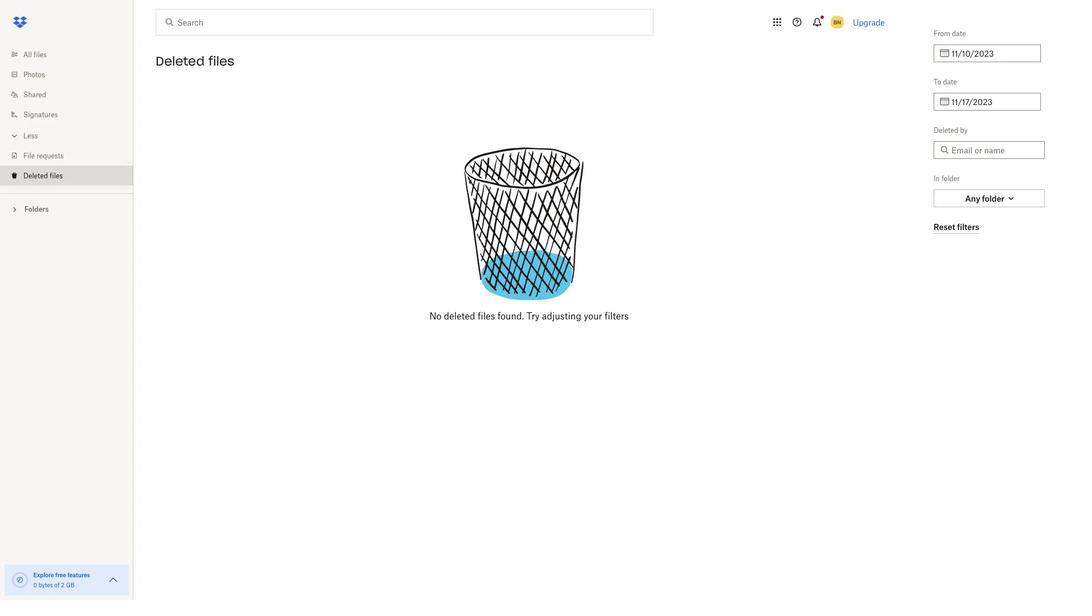 Task type: describe. For each thing, give the bounding box(es) containing it.
list containing all files
[[0, 38, 133, 194]]

quota usage element
[[11, 572, 29, 590]]

folders
[[24, 205, 49, 214]]

files inside list item
[[50, 172, 63, 180]]

found.
[[498, 311, 524, 322]]

deleted
[[444, 311, 476, 322]]

no
[[430, 311, 442, 322]]

by
[[961, 126, 968, 134]]

to
[[934, 78, 942, 86]]

bn button
[[829, 13, 847, 31]]

deleted files list item
[[0, 166, 133, 186]]

signatures link
[[9, 105, 133, 125]]

file requests
[[23, 152, 64, 160]]

deleted by
[[934, 126, 968, 134]]

Deleted by text field
[[952, 144, 1039, 156]]

any
[[966, 194, 981, 203]]

1 vertical spatial deleted
[[934, 126, 959, 134]]

explore free features 0 bytes of 2 gb
[[33, 572, 90, 589]]

Search in folder "Dropbox" text field
[[177, 16, 631, 28]]

less image
[[9, 130, 20, 142]]

all
[[23, 50, 32, 59]]

of
[[54, 582, 60, 589]]

shared
[[23, 90, 46, 99]]

0 vertical spatial deleted files
[[156, 53, 235, 69]]

date for from date
[[953, 29, 967, 38]]

deleted inside list item
[[23, 172, 48, 180]]

all files
[[23, 50, 47, 59]]

no deleted files found. try adjusting your filters
[[430, 311, 629, 322]]

bytes
[[39, 582, 53, 589]]

features
[[68, 572, 90, 579]]

photos
[[23, 70, 45, 79]]

folder for any folder
[[983, 194, 1005, 203]]

any folder
[[966, 194, 1005, 203]]

explore
[[33, 572, 54, 579]]

upgrade
[[854, 18, 885, 27]]

To date text field
[[952, 96, 1035, 108]]

From date text field
[[952, 47, 1035, 60]]

upgrade link
[[854, 18, 885, 27]]

reset
[[934, 222, 956, 232]]



Task type: locate. For each thing, give the bounding box(es) containing it.
filters right reset
[[958, 222, 980, 232]]

to date
[[934, 78, 958, 86]]

reset filters button
[[934, 221, 980, 234]]

1 vertical spatial filters
[[605, 311, 629, 322]]

2
[[61, 582, 64, 589]]

0 horizontal spatial deleted
[[23, 172, 48, 180]]

all files link
[[9, 44, 133, 65]]

0 horizontal spatial filters
[[605, 311, 629, 322]]

any folder button
[[934, 190, 1046, 207]]

filters right your
[[605, 311, 629, 322]]

in folder
[[934, 174, 961, 183]]

1 horizontal spatial deleted files
[[156, 53, 235, 69]]

shared link
[[9, 85, 133, 105]]

0 horizontal spatial deleted files
[[23, 172, 63, 180]]

0 vertical spatial filters
[[958, 222, 980, 232]]

from
[[934, 29, 951, 38]]

folder
[[942, 174, 961, 183], [983, 194, 1005, 203]]

folder right any
[[983, 194, 1005, 203]]

gb
[[66, 582, 75, 589]]

list
[[0, 38, 133, 194]]

signatures
[[23, 110, 58, 119]]

date right to
[[944, 78, 958, 86]]

1 vertical spatial date
[[944, 78, 958, 86]]

file
[[23, 152, 35, 160]]

0 vertical spatial folder
[[942, 174, 961, 183]]

photos link
[[9, 65, 133, 85]]

reset filters
[[934, 222, 980, 232]]

folder right in
[[942, 174, 961, 183]]

adjusting
[[542, 311, 582, 322]]

deleted
[[156, 53, 205, 69], [934, 126, 959, 134], [23, 172, 48, 180]]

requests
[[37, 152, 64, 160]]

folder for in folder
[[942, 174, 961, 183]]

date
[[953, 29, 967, 38], [944, 78, 958, 86]]

try
[[527, 311, 540, 322]]

deleted files inside deleted files link
[[23, 172, 63, 180]]

from date
[[934, 29, 967, 38]]

1 vertical spatial folder
[[983, 194, 1005, 203]]

0 vertical spatial date
[[953, 29, 967, 38]]

folder inside button
[[983, 194, 1005, 203]]

date right from
[[953, 29, 967, 38]]

in
[[934, 174, 940, 183]]

1 horizontal spatial deleted
[[156, 53, 205, 69]]

dropbox image
[[9, 11, 31, 33]]

1 horizontal spatial folder
[[983, 194, 1005, 203]]

0 vertical spatial deleted
[[156, 53, 205, 69]]

less
[[23, 132, 38, 140]]

bn
[[834, 19, 842, 26]]

filters inside button
[[958, 222, 980, 232]]

files
[[34, 50, 47, 59], [209, 53, 235, 69], [50, 172, 63, 180], [478, 311, 496, 322]]

file requests link
[[9, 146, 133, 166]]

2 vertical spatial deleted
[[23, 172, 48, 180]]

0
[[33, 582, 37, 589]]

your
[[584, 311, 603, 322]]

0 horizontal spatial folder
[[942, 174, 961, 183]]

filters
[[958, 222, 980, 232], [605, 311, 629, 322]]

folders button
[[0, 201, 133, 217]]

deleted files
[[156, 53, 235, 69], [23, 172, 63, 180]]

1 horizontal spatial filters
[[958, 222, 980, 232]]

1 vertical spatial deleted files
[[23, 172, 63, 180]]

free
[[55, 572, 66, 579]]

2 horizontal spatial deleted
[[934, 126, 959, 134]]

deleted files link
[[9, 166, 133, 186]]

date for to date
[[944, 78, 958, 86]]



Task type: vqa. For each thing, say whether or not it's contained in the screenshot.
Any
yes



